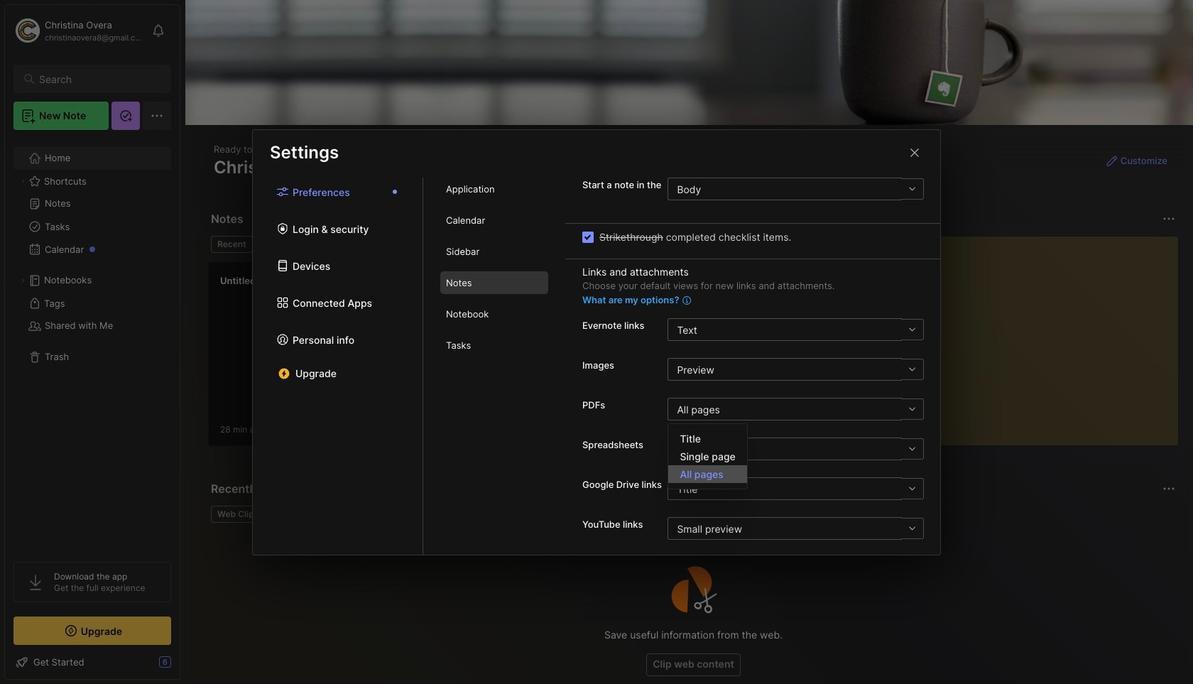 Task type: locate. For each thing, give the bounding box(es) containing it.
main element
[[0, 0, 185, 684]]

dropdown list menu
[[669, 430, 747, 483]]

tab list
[[253, 178, 424, 555], [424, 178, 566, 555], [211, 236, 844, 253]]

Select30 checkbox
[[583, 231, 594, 243]]

Start a new note in the body or title. field
[[668, 178, 924, 200]]

expand notebooks image
[[18, 276, 27, 285]]

row group
[[208, 262, 720, 455]]

None search field
[[39, 70, 158, 87]]

Choose default view option for YouTube links field
[[668, 517, 924, 540]]

tree
[[5, 139, 180, 549]]

Start writing… text field
[[879, 237, 1178, 434]]

Choose default view option for Spreadsheets field
[[668, 438, 924, 460]]

Search text field
[[39, 72, 158, 86]]

Choose default view option for PDFs field
[[668, 398, 924, 421]]

tab
[[441, 178, 549, 200], [441, 209, 549, 232], [211, 236, 253, 253], [258, 236, 316, 253], [441, 240, 549, 263], [441, 271, 549, 294], [441, 303, 549, 325], [441, 334, 549, 357], [211, 506, 265, 523]]

menu item
[[669, 465, 747, 483]]



Task type: vqa. For each thing, say whether or not it's contained in the screenshot.
tree inside the Main element
yes



Task type: describe. For each thing, give the bounding box(es) containing it.
tree inside "main" element
[[5, 139, 180, 549]]

close image
[[907, 144, 924, 161]]

Choose default view option for Evernote links field
[[668, 318, 924, 341]]

Choose default view option for Google Drive links field
[[668, 478, 924, 500]]

Choose default view option for Images field
[[668, 358, 924, 381]]

none search field inside "main" element
[[39, 70, 158, 87]]



